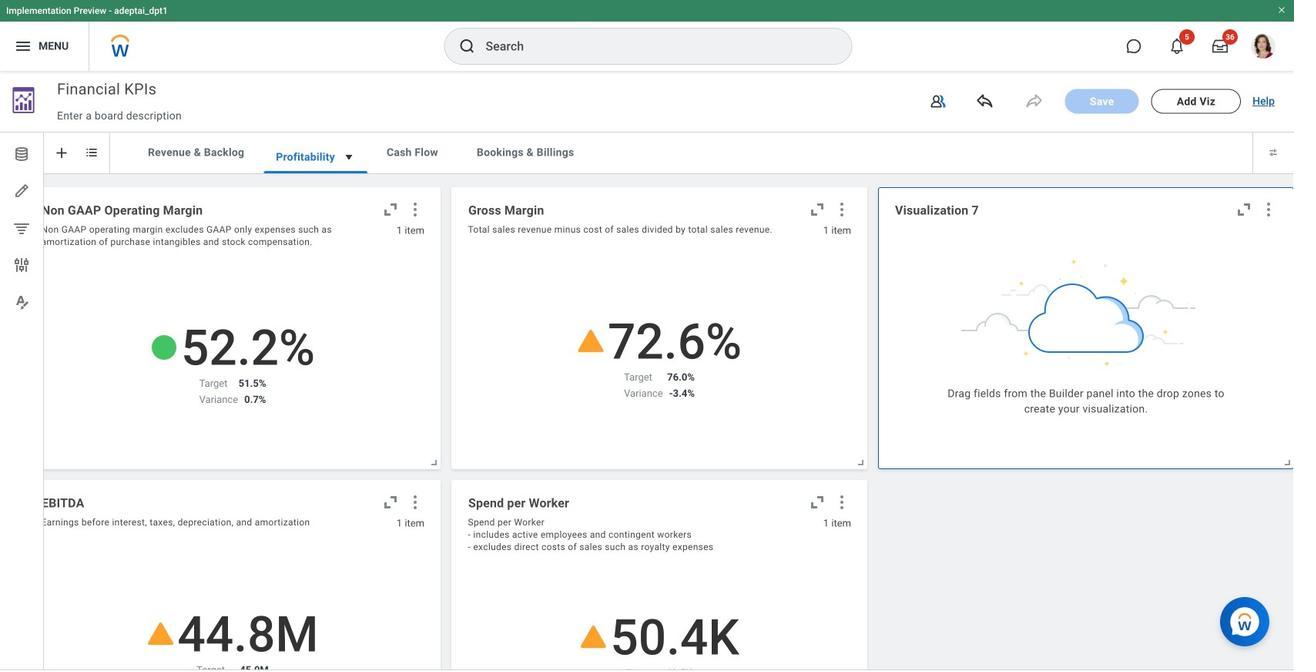 Task type: describe. For each thing, give the bounding box(es) containing it.
fullscreen image for press right arrow to make wider, left arrow to make narrower, down arrow to make taller, up arrow to make shorter, space bar to finish, escape key to cancel. application for rightmost related actions vertical image
[[1236, 200, 1254, 219]]

close environment banner image
[[1278, 5, 1287, 15]]

fullscreen image for second press right arrow to make wider, left arrow to make narrower, down arrow to make taller, up arrow to make shorter, space bar to finish, escape key to cancel. application from right
[[809, 200, 827, 219]]

undo r image
[[1026, 92, 1044, 111]]

1 draggable image from the left
[[403, 129, 422, 148]]

rte emphasis image
[[12, 293, 31, 311]]

press right arrow to make wider, left arrow to make narrower, down arrow to make taller, up arrow to make shorter, space bar to finish, escape key to cancel. application for related actions vertical image to the left
[[424, 452, 439, 468]]

related actions vertical image for second press right arrow to make wider, left arrow to make narrower, down arrow to make taller, up arrow to make shorter, space bar to finish, escape key to cancel. application from right's fullscreen image
[[833, 200, 852, 219]]

inbox large image
[[1213, 39, 1229, 54]]

fullscreen image for middle related actions vertical image
[[809, 493, 827, 512]]

0 horizontal spatial fullscreen image
[[382, 493, 400, 512]]

justify image
[[14, 37, 32, 55]]

undo l image
[[976, 92, 995, 111]]

2 horizontal spatial related actions vertical image
[[1260, 200, 1279, 219]]

filter image
[[12, 219, 31, 237]]

2 draggable image from the left
[[306, 129, 325, 148]]

plus image
[[54, 145, 69, 161]]

prompts image
[[84, 145, 99, 160]]

caret down image
[[342, 150, 356, 164]]

related actions vertical image for leftmost fullscreen image
[[406, 493, 425, 512]]



Task type: locate. For each thing, give the bounding box(es) containing it.
press right arrow to make wider, left arrow to make narrower, down arrow to make taller, up arrow to make shorter, space bar to finish, escape key to cancel. application
[[424, 452, 439, 468], [851, 452, 866, 468], [1278, 452, 1293, 468]]

configure image
[[12, 256, 31, 274]]

1 horizontal spatial fullscreen image
[[809, 200, 827, 219]]

0 vertical spatial fullscreen image
[[382, 200, 400, 219]]

fullscreen image
[[809, 200, 827, 219], [1236, 200, 1254, 219], [382, 493, 400, 512]]

1 horizontal spatial draggable image
[[517, 129, 535, 148]]

related actions vertical image
[[833, 200, 852, 219], [406, 493, 425, 512]]

0 horizontal spatial draggable image
[[403, 129, 422, 148]]

0 horizontal spatial related actions vertical image
[[406, 493, 425, 512]]

None text field
[[50, 77, 215, 101]]

0 vertical spatial related actions vertical image
[[833, 200, 852, 219]]

1 vertical spatial related actions vertical image
[[406, 493, 425, 512]]

banner
[[0, 0, 1295, 71]]

3 press right arrow to make wider, left arrow to make narrower, down arrow to make taller, up arrow to make shorter, space bar to finish, escape key to cancel. application from the left
[[1278, 452, 1293, 468]]

0 horizontal spatial fullscreen image
[[382, 200, 400, 219]]

1 horizontal spatial related actions vertical image
[[833, 200, 852, 219]]

draggable image
[[187, 129, 206, 148], [306, 129, 325, 148]]

0 horizontal spatial related actions vertical image
[[406, 200, 425, 219]]

media classroom image
[[929, 92, 948, 111]]

status
[[935, 236, 1239, 439]]

sidebar toolbar
[[0, 133, 44, 670]]

profile logan mcneil image
[[1252, 34, 1276, 62]]

fullscreen image for related actions vertical image to the left
[[382, 200, 400, 219]]

1 horizontal spatial fullscreen image
[[809, 493, 827, 512]]

tab list
[[129, 129, 594, 193]]

fullscreen image
[[382, 200, 400, 219], [809, 493, 827, 512]]

press right arrow to make wider, left arrow to make narrower, down arrow to make taller, up arrow to make shorter, space bar to finish, escape key to cancel. application for rightmost related actions vertical image
[[1278, 452, 1293, 468]]

1 horizontal spatial related actions vertical image
[[833, 493, 852, 512]]

0 horizontal spatial draggable image
[[187, 129, 206, 148]]

2 press right arrow to make wider, left arrow to make narrower, down arrow to make taller, up arrow to make shorter, space bar to finish, escape key to cancel. application from the left
[[851, 452, 866, 468]]

Search Workday  search field
[[486, 29, 820, 63]]

1 horizontal spatial press right arrow to make wider, left arrow to make narrower, down arrow to make taller, up arrow to make shorter, space bar to finish, escape key to cancel. application
[[851, 452, 866, 468]]

tab
[[264, 133, 368, 173]]

edit image
[[12, 182, 31, 200]]

related actions vertical image
[[406, 200, 425, 219], [1260, 200, 1279, 219], [833, 493, 852, 512]]

2 horizontal spatial fullscreen image
[[1236, 200, 1254, 219]]

1 vertical spatial fullscreen image
[[809, 493, 827, 512]]

draggable image
[[403, 129, 422, 148], [517, 129, 535, 148]]

0 horizontal spatial press right arrow to make wider, left arrow to make narrower, down arrow to make taller, up arrow to make shorter, space bar to finish, escape key to cancel. application
[[424, 452, 439, 468]]

notifications large image
[[1170, 39, 1185, 54]]

1 draggable image from the left
[[187, 129, 206, 148]]

data source image
[[12, 145, 31, 163]]

1 press right arrow to make wider, left arrow to make narrower, down arrow to make taller, up arrow to make shorter, space bar to finish, escape key to cancel. application from the left
[[424, 452, 439, 468]]

search image
[[458, 37, 477, 55]]

action toolbar region
[[967, 83, 1242, 120]]

1 horizontal spatial draggable image
[[306, 129, 325, 148]]

2 horizontal spatial press right arrow to make wider, left arrow to make narrower, down arrow to make taller, up arrow to make shorter, space bar to finish, escape key to cancel. application
[[1278, 452, 1293, 468]]

2 draggable image from the left
[[517, 129, 535, 148]]



Task type: vqa. For each thing, say whether or not it's contained in the screenshot.
the bottom related actions vertical image
yes



